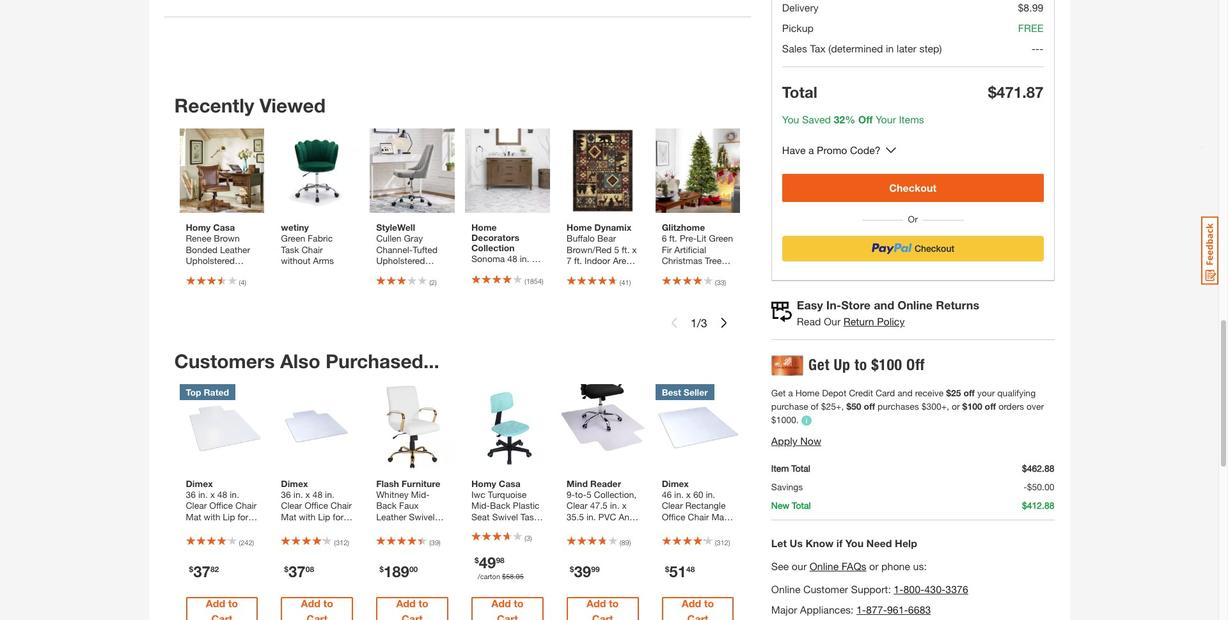 Task type: vqa. For each thing, say whether or not it's contained in the screenshot.
bottom homy
yes



Task type: locate. For each thing, give the bounding box(es) containing it.
home for home decorators collection sonoma 48 in. w x 22 in. d x 34 in. h single sink bath vanity in almond latte with carrara marble top
[[472, 222, 497, 233]]

leather inside flash furniture whitney mid- back faux leather swivel ergonomic office chair in white/gold frame with arms
[[376, 512, 407, 523]]

get up purchase
[[772, 388, 786, 399]]

( 312 ) down rectangle
[[715, 539, 730, 547]]

1 horizontal spatial 39
[[574, 563, 591, 581]]

casa inside homy casa iwc turquoise mid-back plastic seat swivel task chair with adjustable height
[[499, 479, 521, 489]]

with inside homy casa iwc turquoise mid-back plastic seat swivel task chair with adjustable height
[[495, 523, 512, 534]]

1 horizontal spatial leather
[[376, 512, 407, 523]]

clear inside dimex 36 in. x 48 in. clear office chair mat with lip for low pile carpet
[[186, 501, 207, 511]]

lip inside dimex 36 in. x 48 in. clear office chair mat with lip for hard floors
[[318, 512, 330, 523]]

cart down $ 189 00
[[402, 613, 423, 621]]

mat up low on the bottom of page
[[186, 512, 201, 523]]

( right white/gold
[[430, 539, 431, 547]]

1 back from the left
[[376, 501, 397, 511]]

floors inside dimex 36 in. x 48 in. clear office chair mat with lip for hard floors
[[303, 523, 328, 534]]

5 cart from the left
[[592, 613, 614, 621]]

1 vertical spatial a
[[789, 388, 793, 399]]

0 vertical spatial 5
[[614, 244, 619, 255]]

add down $ 189 00
[[396, 597, 416, 610]]

( down carpet
[[239, 539, 241, 547]]

upholstered
[[186, 256, 235, 267], [376, 256, 425, 267]]

cart down 82 in the bottom left of the page
[[211, 613, 233, 621]]

1 horizontal spatial homy
[[472, 479, 497, 489]]

mat down rectangle
[[712, 512, 727, 523]]

( down plastic
[[525, 535, 526, 543]]

task inside homy casa renee brown bonded leather upholstered swivel office task chair with wood base
[[186, 278, 204, 289]]

or for $300+,
[[952, 401, 960, 412]]

home for home dynamix buffalo bear brown/red 5 ft. x 7 ft. indoor area rug
[[567, 222, 592, 233]]

add for whitney mid- back faux leather swivel ergonomic office chair in white/gold frame with arms
[[396, 597, 416, 610]]

$ inside $ 189 00
[[380, 565, 384, 574]]

mat inside dimex 46 in. x 60 in. clear rectangle office chair mat for hard floors
[[712, 512, 727, 523]]

0 horizontal spatial 36
[[186, 489, 196, 500]]

height
[[516, 534, 543, 545]]

0 vertical spatial online
[[898, 298, 933, 312]]

collection
[[472, 243, 515, 254]]

office down 46
[[662, 512, 686, 523]]

( down 34
[[525, 277, 526, 286]]

clear inside mind reader 9-to-5 collection, clear 47.5 in. x 35.5 in. pvc anti- skid office chair mat
[[567, 501, 588, 511]]

2 add to cart from the left
[[301, 597, 333, 621]]

1 horizontal spatial top
[[502, 321, 516, 332]]

( down anti-
[[620, 539, 622, 547]]

1 lip from the left
[[223, 512, 235, 523]]

you left saved
[[783, 113, 800, 126]]

marble
[[472, 321, 499, 332]]

0 horizontal spatial 39
[[431, 539, 439, 547]]

add to cart button for dimex 36 in. x 48 in. clear office chair mat with lip for hard floors
[[281, 597, 353, 621]]

leather down brown in the top left of the page
[[220, 244, 250, 255]]

total up savings
[[792, 464, 811, 475]]

39
[[431, 539, 439, 547], [574, 563, 591, 581]]

mat
[[186, 512, 201, 523], [281, 512, 297, 523], [712, 512, 727, 523], [567, 534, 582, 545]]

base inside homy casa renee brown bonded leather upholstered swivel office task chair with wood base
[[212, 289, 232, 300]]

2 floors from the left
[[697, 523, 722, 534]]

cart
[[211, 613, 233, 621], [307, 613, 328, 621], [402, 613, 423, 621], [497, 613, 518, 621], [592, 613, 614, 621], [688, 613, 709, 621]]

need
[[867, 538, 892, 550]]

1 horizontal spatial 1-
[[894, 584, 904, 596]]

now
[[801, 436, 822, 448]]

online up major
[[772, 584, 801, 596]]

for inside dimex 36 in. x 48 in. clear office chair mat with lip for hard floors
[[333, 512, 344, 523]]

$471.87
[[989, 83, 1044, 101]]

top left 'rated'
[[186, 387, 201, 398]]

0 vertical spatial a
[[809, 144, 814, 156]]

homy up seat
[[472, 479, 497, 489]]

item up savings
[[772, 464, 789, 475]]

home up brown/red on the top
[[567, 222, 592, 233]]

functional
[[662, 289, 704, 300]]

1 vertical spatial or
[[870, 561, 879, 573]]

0 horizontal spatial off
[[859, 113, 873, 126]]

$100
[[872, 356, 903, 374], [963, 401, 983, 412]]

appliances:
[[800, 604, 854, 617]]

4 cart from the left
[[497, 613, 518, 621]]

$ inside $ 49 98
[[475, 556, 479, 566]]

$ for $ 49 98
[[475, 556, 479, 566]]

1 base from the left
[[212, 289, 232, 300]]

( for cullen gray channel-tufted upholstered office chair with adjustable metal base
[[430, 278, 431, 287]]

for for $ 37 82
[[238, 512, 248, 523]]

customers also purchased...
[[174, 350, 440, 373]]

37 for $ 37 08
[[289, 563, 306, 581]]

office up ( 39 )
[[422, 523, 446, 534]]

mat down skid
[[567, 534, 582, 545]]

1 vertical spatial 39
[[574, 563, 591, 581]]

office inside "stylewell cullen gray channel-tufted upholstered office chair with adjustable metal base"
[[376, 267, 400, 278]]

add to cart down 99
[[587, 597, 619, 621]]

task up wood
[[186, 278, 204, 289]]

a for get
[[789, 388, 793, 399]]

2 vertical spatial task
[[521, 512, 539, 523]]

5 up area
[[614, 244, 619, 255]]

green fabric task chair without arms image
[[275, 128, 360, 213]]

0 horizontal spatial get
[[772, 388, 786, 399]]

online inside "easy in-store and online returns read our return policy"
[[898, 298, 933, 312]]

sonoma 48 in. w x 22 in. d x 34 in. h single sink bath vanity in almond latte with carrara marble top image
[[465, 128, 550, 213]]

0 vertical spatial adjustable
[[376, 278, 419, 289]]

2 horizontal spatial dimex
[[662, 479, 689, 489]]

lit
[[697, 233, 707, 244]]

you right if
[[846, 538, 864, 550]]

clear for $ 51 48
[[662, 501, 683, 511]]

4
[[241, 278, 245, 287]]

dimex down 36 in. x 48 in. clear office chair mat with lip for hard floors image
[[281, 479, 308, 489]]

clear inside dimex 46 in. x 60 in. clear rectangle office chair mat for hard floors
[[662, 501, 683, 511]]

floors up 08
[[303, 523, 328, 534]]

ft. right 6
[[670, 233, 678, 244]]

$100 up the 'card'
[[872, 356, 903, 374]]

$ for $ 37 82
[[189, 565, 193, 574]]

add down $ 51 48
[[682, 597, 702, 610]]

tax
[[810, 42, 826, 54]]

$ for $ 189 00
[[380, 565, 384, 574]]

1 horizontal spatial 37
[[289, 563, 306, 581]]

2 lip from the left
[[318, 512, 330, 523]]

home up of
[[796, 388, 820, 399]]

7
[[567, 256, 572, 267]]

mid- up faux
[[411, 489, 430, 500]]

( 4 )
[[239, 278, 246, 287]]

add down $ 37 08
[[301, 597, 321, 610]]

base right wood
[[212, 289, 232, 300]]

card
[[876, 388, 895, 399]]

0 horizontal spatial in
[[400, 534, 407, 545]]

later
[[897, 42, 917, 54]]

get
[[809, 356, 830, 374], [772, 388, 786, 399]]

swivel inside flash furniture whitney mid- back faux leather swivel ergonomic office chair in white/gold frame with arms
[[409, 512, 435, 523]]

1 horizontal spatial you
[[846, 538, 864, 550]]

back down turquoise
[[490, 501, 511, 511]]

0 vertical spatial casa
[[213, 222, 235, 233]]

credit offer details image
[[802, 416, 812, 427]]

add to cart button down 82 in the bottom left of the page
[[186, 597, 258, 621]]

0 horizontal spatial homy
[[186, 222, 211, 233]]

1 cart from the left
[[211, 613, 233, 621]]

homy for iwc
[[472, 479, 497, 489]]

1 vertical spatial leather
[[376, 512, 407, 523]]

or for faqs
[[870, 561, 879, 573]]

2 add from the left
[[301, 597, 321, 610]]

buffalo bear brown/red 5 ft. x 7 ft. indoor area rug image
[[560, 128, 645, 213]]

5 inside home dynamix buffalo bear brown/red 5 ft. x 7 ft. indoor area rug
[[614, 244, 619, 255]]

48 inside $ 51 48
[[687, 565, 695, 574]]

base down "channel-"
[[376, 289, 397, 300]]

0 vertical spatial top
[[502, 321, 516, 332]]

$ inside the $ 37 82
[[189, 565, 193, 574]]

0 horizontal spatial for
[[238, 512, 248, 523]]

dimex left 60
[[662, 479, 689, 489]]

add to cart for whitney mid- back faux leather swivel ergonomic office chair in white/gold frame with arms
[[396, 597, 429, 621]]

1 horizontal spatial for
[[333, 512, 344, 523]]

1 horizontal spatial 36
[[281, 489, 291, 500]]

your qualifying purchase of $25+,
[[772, 388, 1036, 412]]

2 base from the left
[[376, 289, 397, 300]]

casa for turquoise
[[499, 479, 521, 489]]

0 vertical spatial leather
[[220, 244, 250, 255]]

$ 39 99
[[570, 563, 600, 581]]

1 horizontal spatial 3
[[701, 316, 708, 330]]

( up multi-
[[715, 278, 717, 287]]

2 add to cart button from the left
[[281, 597, 353, 621]]

.
[[514, 573, 516, 581]]

x inside dimex 36 in. x 48 in. clear office chair mat with lip for hard floors
[[306, 489, 310, 500]]

48
[[508, 254, 518, 265], [217, 489, 227, 500], [313, 489, 323, 500], [687, 565, 695, 574]]

add down "/carton $ 58 . 05"
[[492, 597, 511, 610]]

4 add to cart button from the left
[[472, 597, 544, 621]]

1 vertical spatial and
[[898, 388, 913, 399]]

lip for $ 37 08
[[318, 512, 330, 523]]

0 vertical spatial arms
[[313, 256, 334, 267]]

casa right renee
[[213, 222, 235, 233]]

add to cart button down the 00
[[376, 597, 449, 621]]

off right the $25
[[964, 388, 975, 399]]

mid- inside flash furniture whitney mid- back faux leather swivel ergonomic office chair in white/gold frame with arms
[[411, 489, 430, 500]]

1 horizontal spatial lip
[[318, 512, 330, 523]]

2 horizontal spatial off
[[985, 401, 997, 412]]

in down sink
[[519, 287, 526, 298]]

) for buffalo bear brown/red 5 ft. x 7 ft. indoor area rug
[[630, 278, 631, 287]]

( for renee brown bonded leather upholstered swivel office task chair with wood base
[[239, 278, 241, 287]]

off down get a home depot credit card and receive $25 off
[[864, 401, 876, 412]]

1 vertical spatial $100
[[963, 401, 983, 412]]

1 vertical spatial total
[[792, 464, 811, 475]]

recently
[[174, 94, 254, 117]]

homy up bonded
[[186, 222, 211, 233]]

homy inside homy casa renee brown bonded leather upholstered swivel office task chair with wood base
[[186, 222, 211, 233]]

1 horizontal spatial casa
[[499, 479, 521, 489]]

0 horizontal spatial upholstered
[[186, 256, 235, 267]]

mid- inside homy casa iwc turquoise mid-back plastic seat swivel task chair with adjustable height
[[472, 501, 490, 511]]

242
[[241, 539, 252, 547]]

( 41 )
[[620, 278, 631, 287]]

2 clear from the left
[[281, 501, 302, 511]]

0 vertical spatial off
[[859, 113, 873, 126]]

1 312 from the left
[[336, 539, 348, 547]]

in inside the home decorators collection sonoma 48 in. w x 22 in. d x 34 in. h single sink bath vanity in almond latte with carrara marble top
[[519, 287, 526, 298]]

gray
[[404, 233, 423, 244]]

add to cart down the 00
[[396, 597, 429, 621]]

chair inside wetiny green fabric task chair without arms
[[302, 244, 323, 255]]

( 3 )
[[525, 535, 532, 543]]

1 upholstered from the left
[[186, 256, 235, 267]]

4 clear from the left
[[662, 501, 683, 511]]

add to cart down 58
[[492, 597, 524, 621]]

mat up $ 37 08
[[281, 512, 297, 523]]

0 horizontal spatial online
[[772, 584, 801, 596]]

1 horizontal spatial ( 312 )
[[715, 539, 730, 547]]

casa inside homy casa renee brown bonded leather upholstered swivel office task chair with wood base
[[213, 222, 235, 233]]

36 in. x 48 in. clear office chair mat with lip for low pile carpet image
[[180, 385, 265, 470]]

1 green from the left
[[281, 233, 305, 244]]

a up purchase
[[789, 388, 793, 399]]

or
[[952, 401, 960, 412], [870, 561, 879, 573]]

policy
[[878, 316, 905, 328]]

hard down rectangle
[[675, 523, 695, 534]]

homy inside homy casa iwc turquoise mid-back plastic seat swivel task chair with adjustable height
[[472, 479, 497, 489]]

3 add from the left
[[396, 597, 416, 610]]

customers
[[174, 350, 275, 373]]

( 89 )
[[620, 539, 631, 547]]

dimex inside dimex 36 in. x 48 in. clear office chair mat with lip for hard floors
[[281, 479, 308, 489]]

1 horizontal spatial upholstered
[[376, 256, 425, 267]]

5 add to cart button from the left
[[567, 597, 639, 621]]

2 horizontal spatial in
[[886, 42, 894, 54]]

cart for dimex 36 in. x 48 in. clear office chair mat with lip for hard floors
[[307, 613, 328, 621]]

dimex inside dimex 36 in. x 48 in. clear office chair mat with lip for low pile carpet
[[186, 479, 213, 489]]

chair inside flash furniture whitney mid- back faux leather swivel ergonomic office chair in white/gold frame with arms
[[376, 534, 398, 545]]

2 37 from the left
[[289, 563, 306, 581]]

39 for ( 39 )
[[431, 539, 439, 547]]

1 ( 312 ) from the left
[[334, 539, 349, 547]]

4 add from the left
[[492, 597, 511, 610]]

1 vertical spatial 1-
[[857, 604, 867, 617]]

with inside flash furniture whitney mid- back faux leather swivel ergonomic office chair in white/gold frame with arms
[[404, 557, 421, 567]]

without
[[281, 256, 311, 267]]

clear inside dimex 36 in. x 48 in. clear office chair mat with lip for hard floors
[[281, 501, 302, 511]]

0 horizontal spatial green
[[281, 233, 305, 244]]

promo
[[817, 144, 848, 156]]

0 horizontal spatial floors
[[303, 523, 328, 534]]

36 inside dimex 36 in. x 48 in. clear office chair mat with lip for hard floors
[[281, 489, 291, 500]]

home
[[472, 222, 497, 233], [567, 222, 592, 233], [796, 388, 820, 399]]

1 horizontal spatial or
[[952, 401, 960, 412]]

6 add to cart from the left
[[682, 597, 714, 621]]

top inside the home decorators collection sonoma 48 in. w x 22 in. d x 34 in. h single sink bath vanity in almond latte with carrara marble top
[[502, 321, 516, 332]]

3 add to cart from the left
[[396, 597, 429, 621]]

off up the receive
[[907, 356, 925, 374]]

0 horizontal spatial 3
[[526, 535, 530, 543]]

office up 08
[[305, 501, 328, 511]]

5 inside mind reader 9-to-5 collection, clear 47.5 in. x 35.5 in. pvc anti- skid office chair mat
[[587, 489, 592, 500]]

casa up plastic
[[499, 479, 521, 489]]

add to cart button for flash furniture whitney mid- back faux leather swivel ergonomic office chair in white/gold frame with arms
[[376, 597, 449, 621]]

48 inside dimex 36 in. x 48 in. clear office chair mat with lip for hard floors
[[313, 489, 323, 500]]

with inside glitzhome 6 ft. pre-lit green fir artificial christmas tree with 350 led lights 9 functional multi- color remote controller
[[662, 267, 679, 278]]

( for buffalo bear brown/red 5 ft. x 7 ft. indoor area rug
[[620, 278, 622, 287]]

312 down rectangle
[[717, 539, 729, 547]]

39 right white/gold
[[431, 539, 439, 547]]

( for 36 in. x 48 in. clear office chair mat with lip for low pile carpet
[[239, 539, 241, 547]]

mind reader 9-to-5 collection, clear 47.5 in. x 35.5 in. pvc anti- skid office chair mat
[[567, 479, 638, 545]]

casa
[[213, 222, 235, 233], [499, 479, 521, 489]]

dimex for $ 37 08
[[281, 479, 308, 489]]

in inside flash furniture whitney mid- back faux leather swivel ergonomic office chair in white/gold frame with arms
[[400, 534, 407, 545]]

2 vertical spatial total
[[792, 501, 811, 512]]

also
[[280, 350, 320, 373]]

1- down online customer support: 1-800-430-3376
[[857, 604, 867, 617]]

add for 9-to-5 collection, clear 47.5 in. x 35.5 in. pvc anti- skid office chair mat
[[587, 597, 606, 610]]

add down the $ 37 82
[[206, 597, 225, 610]]

46 in. x 60 in. clear rectangle office chair mat for hard floors image
[[656, 385, 741, 470]]

1 vertical spatial casa
[[499, 479, 521, 489]]

mat inside mind reader 9-to-5 collection, clear 47.5 in. x 35.5 in. pvc anti- skid office chair mat
[[567, 534, 582, 545]]

1854
[[526, 277, 542, 286]]

0 horizontal spatial 312
[[336, 539, 348, 547]]

swivel inside homy casa renee brown bonded leather upholstered swivel office task chair with wood base
[[186, 267, 212, 278]]

0 horizontal spatial a
[[789, 388, 793, 399]]

( 312 ) down dimex 36 in. x 48 in. clear office chair mat with lip for hard floors
[[334, 539, 349, 547]]

bath
[[472, 287, 490, 298]]

a for have
[[809, 144, 814, 156]]

2 cart from the left
[[307, 613, 328, 621]]

phone
[[882, 561, 911, 573]]

office inside dimex 36 in. x 48 in. clear office chair mat with lip for low pile carpet
[[209, 501, 233, 511]]

36 inside dimex 36 in. x 48 in. clear office chair mat with lip for low pile carpet
[[186, 489, 196, 500]]

renee
[[186, 233, 211, 244]]

mat inside dimex 36 in. x 48 in. clear office chair mat with lip for hard floors
[[281, 512, 297, 523]]

0 horizontal spatial arms
[[313, 256, 334, 267]]

1 horizontal spatial home
[[567, 222, 592, 233]]

6 ft. pre-lit green fir artificial christmas tree with 350 led lights 9 functional multi-color remote controller image
[[656, 128, 741, 213]]

with inside the home decorators collection sonoma 48 in. w x 22 in. d x 34 in. h single sink bath vanity in almond latte with carrara marble top
[[472, 310, 488, 321]]

brown/red
[[567, 244, 612, 255]]

1 horizontal spatial 312
[[717, 539, 729, 547]]

1 vertical spatial adjustable
[[472, 534, 514, 545]]

) for sonoma 48 in. w x 22 in. d x 34 in. h single sink bath vanity in almond latte with carrara marble top
[[542, 277, 544, 286]]

decorators
[[472, 233, 520, 243]]

1 horizontal spatial 5
[[614, 244, 619, 255]]

for
[[238, 512, 248, 523], [333, 512, 344, 523], [662, 523, 673, 534]]

9-to-5 collection, clear 47.5 in. x 35.5 in. pvc anti-skid office chair mat image
[[560, 385, 645, 470]]

2 back from the left
[[490, 501, 511, 511]]

2 dimex from the left
[[281, 479, 308, 489]]

0 vertical spatial 39
[[431, 539, 439, 547]]

home inside home dynamix buffalo bear brown/red 5 ft. x 7 ft. indoor area rug
[[567, 222, 592, 233]]

5 add from the left
[[587, 597, 606, 610]]

0 horizontal spatial 1-
[[857, 604, 867, 617]]

3 down plastic
[[526, 535, 530, 543]]

1 horizontal spatial swivel
[[409, 512, 435, 523]]

cart down 08
[[307, 613, 328, 621]]

0 horizontal spatial $100
[[872, 356, 903, 374]]

5 add to cart from the left
[[587, 597, 619, 621]]

swivel
[[186, 267, 212, 278], [409, 512, 435, 523], [492, 512, 518, 523]]

0 horizontal spatial leather
[[220, 244, 250, 255]]

a right have
[[809, 144, 814, 156]]

office down "pvc"
[[587, 523, 611, 534]]

1 horizontal spatial get
[[809, 356, 830, 374]]

mid-
[[411, 489, 430, 500], [472, 501, 490, 511]]

iwc
[[472, 489, 486, 500]]

task inside homy casa iwc turquoise mid-back plastic seat swivel task chair with adjustable height
[[521, 512, 539, 523]]

2 hard from the left
[[675, 523, 695, 534]]

48 inside the home decorators collection sonoma 48 in. w x 22 in. d x 34 in. h single sink bath vanity in almond latte with carrara marble top
[[508, 254, 518, 265]]

312 for 51
[[717, 539, 729, 547]]

pickup
[[783, 22, 814, 34]]

1- up the "961-"
[[894, 584, 904, 596]]

) for 36 in. x 48 in. clear office chair mat with lip for low pile carpet
[[252, 539, 254, 547]]

for inside dimex 36 in. x 48 in. clear office chair mat with lip for low pile carpet
[[238, 512, 248, 523]]

1 floors from the left
[[303, 523, 328, 534]]

dimex inside dimex 46 in. x 60 in. clear rectangle office chair mat for hard floors
[[662, 479, 689, 489]]

s
[[920, 113, 925, 126]]

our
[[792, 561, 807, 573]]

credit card icon image
[[772, 356, 804, 376]]

swivel up wood
[[186, 267, 212, 278]]

adjustable inside "stylewell cullen gray channel-tufted upholstered office chair with adjustable metal base"
[[376, 278, 419, 289]]

( down area
[[620, 278, 622, 287]]

arms down fabric
[[313, 256, 334, 267]]

2 horizontal spatial task
[[521, 512, 539, 523]]

00
[[410, 565, 418, 574]]

2 vertical spatial online
[[772, 584, 801, 596]]

office inside dimex 36 in. x 48 in. clear office chair mat with lip for hard floors
[[305, 501, 328, 511]]

0 horizontal spatial mid-
[[411, 489, 430, 500]]

39 for $ 39 99
[[574, 563, 591, 581]]

depot
[[822, 388, 847, 399]]

1 vertical spatial in
[[519, 287, 526, 298]]

1 vertical spatial 3
[[526, 535, 530, 543]]

in up white/gold
[[400, 534, 407, 545]]

0 vertical spatial task
[[281, 244, 299, 255]]

return
[[844, 316, 875, 328]]

3 clear from the left
[[567, 501, 588, 511]]

add to cart button down 99
[[567, 597, 639, 621]]

leather
[[220, 244, 250, 255], [376, 512, 407, 523]]

1 horizontal spatial in
[[519, 287, 526, 298]]

cart down $ 51 48
[[688, 613, 709, 621]]

) for iwc turquoise mid-back plastic seat swivel task chair with adjustable height
[[530, 535, 532, 543]]

cart for mind reader 9-to-5 collection, clear 47.5 in. x 35.5 in. pvc anti- skid office chair mat
[[592, 613, 614, 621]]

0 vertical spatial get
[[809, 356, 830, 374]]

top down carrara
[[502, 321, 516, 332]]

2 upholstered from the left
[[376, 256, 425, 267]]

3 add to cart button from the left
[[376, 597, 449, 621]]

task down plastic
[[521, 512, 539, 523]]

1 37 from the left
[[193, 563, 210, 581]]

home dynamix buffalo bear brown/red 5 ft. x 7 ft. indoor area rug
[[567, 222, 637, 278]]

0 vertical spatial 1-
[[894, 584, 904, 596]]

office down bonded
[[214, 267, 238, 278]]

1 36 from the left
[[186, 489, 196, 500]]

add
[[206, 597, 225, 610], [301, 597, 321, 610], [396, 597, 416, 610], [492, 597, 511, 610], [587, 597, 606, 610], [682, 597, 702, 610]]

312 down dimex 36 in. x 48 in. clear office chair mat with lip for hard floors
[[336, 539, 348, 547]]

add for 36 in. x 48 in. clear office chair mat with lip for hard floors
[[301, 597, 321, 610]]

2 312 from the left
[[717, 539, 729, 547]]

clear for $ 37 82
[[186, 501, 207, 511]]

home up collection
[[472, 222, 497, 233]]

wood
[[186, 289, 209, 300]]

1 vertical spatial get
[[772, 388, 786, 399]]

5
[[614, 244, 619, 255], [587, 489, 592, 500]]

0 vertical spatial homy
[[186, 222, 211, 233]]

0 vertical spatial 3
[[701, 316, 708, 330]]

1 dimex from the left
[[186, 479, 213, 489]]

1 add to cart button from the left
[[186, 597, 258, 621]]

office
[[214, 267, 238, 278], [376, 267, 400, 278], [209, 501, 233, 511], [305, 501, 328, 511], [662, 512, 686, 523], [422, 523, 446, 534], [587, 523, 611, 534]]

ft. up area
[[622, 244, 630, 255]]

( down dimex 36 in. x 48 in. clear office chair mat with lip for hard floors
[[334, 539, 336, 547]]

chair
[[302, 244, 323, 255], [402, 267, 424, 278], [206, 278, 228, 289], [236, 501, 257, 511], [331, 501, 352, 511], [688, 512, 709, 523], [472, 523, 493, 534], [613, 523, 634, 534], [376, 534, 398, 545]]

312
[[336, 539, 348, 547], [717, 539, 729, 547]]

1 vertical spatial item
[[772, 464, 789, 475]]

$300+,
[[922, 401, 950, 412]]

1 vertical spatial mid-
[[472, 501, 490, 511]]

1 vertical spatial 5
[[587, 489, 592, 500]]

and up policy
[[874, 298, 895, 312]]

1 vertical spatial off
[[907, 356, 925, 374]]

-
[[1032, 42, 1036, 54], [1036, 42, 1040, 54], [1040, 42, 1044, 54], [1024, 482, 1028, 493]]

online up policy
[[898, 298, 933, 312]]

multi-
[[706, 289, 729, 300]]

leather up ergonomic
[[376, 512, 407, 523]]

add to cart down 82 in the bottom left of the page
[[206, 597, 238, 621]]

swivel inside homy casa iwc turquoise mid-back plastic seat swivel task chair with adjustable height
[[492, 512, 518, 523]]

delivery
[[783, 1, 819, 14]]

rug
[[567, 267, 583, 278]]

) for 9-to-5 collection, clear 47.5 in. x 35.5 in. pvc anti- skid office chair mat
[[630, 539, 631, 547]]

1 horizontal spatial back
[[490, 501, 511, 511]]

2 horizontal spatial swivel
[[492, 512, 518, 523]]

and up purchases
[[898, 388, 913, 399]]

lip for $ 37 82
[[223, 512, 235, 523]]

tufted
[[413, 244, 438, 255]]

2 ( 312 ) from the left
[[715, 539, 730, 547]]

( down rectangle
[[715, 539, 717, 547]]

arms down ( 39 )
[[423, 557, 444, 567]]

3 dimex from the left
[[662, 479, 689, 489]]

collection,
[[594, 489, 637, 500]]

0 horizontal spatial ( 312 )
[[334, 539, 349, 547]]

2 green from the left
[[709, 233, 733, 244]]

$8.99
[[1018, 1, 1044, 14]]

upholstered down bonded
[[186, 256, 235, 267]]

48 inside dimex 36 in. x 48 in. clear office chair mat with lip for low pile carpet
[[217, 489, 227, 500]]

cart for flash furniture whitney mid- back faux leather swivel ergonomic office chair in white/gold frame with arms
[[402, 613, 423, 621]]

) for whitney mid- back faux leather swivel ergonomic office chair in white/gold frame with arms
[[439, 539, 441, 547]]

savings
[[772, 482, 803, 493]]

( down brown in the top left of the page
[[239, 278, 241, 287]]

0 horizontal spatial you
[[783, 113, 800, 126]]

1 horizontal spatial task
[[281, 244, 299, 255]]

1 horizontal spatial ft.
[[622, 244, 630, 255]]

0 horizontal spatial lip
[[223, 512, 235, 523]]

floors down rectangle
[[697, 523, 722, 534]]

0 horizontal spatial task
[[186, 278, 204, 289]]

3 cart from the left
[[402, 613, 423, 621]]

( for whitney mid- back faux leather swivel ergonomic office chair in white/gold frame with arms
[[430, 539, 431, 547]]

0 horizontal spatial top
[[186, 387, 201, 398]]

get left up
[[809, 356, 830, 374]]

area
[[613, 256, 631, 267]]

$ inside $ 37 08
[[284, 565, 289, 574]]

low
[[186, 523, 203, 534]]

flash
[[376, 479, 399, 489]]

lip inside dimex 36 in. x 48 in. clear office chair mat with lip for low pile carpet
[[223, 512, 235, 523]]

cart down 58
[[497, 613, 518, 621]]

back inside homy casa iwc turquoise mid-back plastic seat swivel task chair with adjustable height
[[490, 501, 511, 511]]

cart down 99
[[592, 613, 614, 621]]

4 add to cart from the left
[[492, 597, 524, 621]]

whitney mid-back faux leather swivel ergonomic office chair in white/gold frame with arms image
[[370, 385, 455, 470]]

online faqs link
[[810, 561, 867, 573]]

0 horizontal spatial or
[[870, 561, 879, 573]]

home inside the home decorators collection sonoma 48 in. w x 22 in. d x 34 in. h single sink bath vanity in almond latte with carrara marble top
[[472, 222, 497, 233]]

0 horizontal spatial hard
[[281, 523, 301, 534]]

d
[[503, 265, 509, 276]]

1 / 3
[[691, 316, 708, 330]]

) for 46 in. x 60 in. clear rectangle office chair mat for hard floors
[[729, 539, 730, 547]]

2 vertical spatial in
[[400, 534, 407, 545]]

3 right 1
[[701, 316, 708, 330]]

office up pile
[[209, 501, 233, 511]]

iwc turquoise mid-back plastic seat swivel task chair with adjustable height image
[[465, 385, 550, 470]]

add to cart button down 58
[[472, 597, 544, 621]]

1 clear from the left
[[186, 501, 207, 511]]

off down your at the bottom right of page
[[985, 401, 997, 412]]

in left later
[[886, 42, 894, 54]]

$ inside $ 51 48
[[665, 565, 670, 574]]

1 hard from the left
[[281, 523, 301, 534]]

add to cart down $ 51 48
[[682, 597, 714, 621]]

feedback link image
[[1202, 216, 1219, 285]]

$ inside $ 39 99
[[570, 565, 574, 574]]

( 312 ) for 37
[[334, 539, 349, 547]]

1-877-961-6683 link
[[857, 604, 931, 617]]

0 vertical spatial you
[[783, 113, 800, 126]]

adjustable down "channel-"
[[376, 278, 419, 289]]

chair inside mind reader 9-to-5 collection, clear 47.5 in. x 35.5 in. pvc anti- skid office chair mat
[[613, 523, 634, 534]]

) for renee brown bonded leather upholstered swivel office task chair with wood base
[[245, 278, 246, 287]]

back down whitney at bottom
[[376, 501, 397, 511]]

1 vertical spatial task
[[186, 278, 204, 289]]

2 36 from the left
[[281, 489, 291, 500]]



Task type: describe. For each thing, give the bounding box(es) containing it.
orders over $1000.
[[772, 401, 1045, 426]]

cullen
[[376, 233, 402, 244]]

remote
[[685, 300, 716, 311]]

0 horizontal spatial ft.
[[574, 256, 582, 267]]

$ 49 98
[[475, 554, 505, 572]]

see
[[772, 561, 789, 573]]

anti-
[[619, 512, 638, 523]]

cullen gray channel-tufted upholstered office chair with adjustable metal base image
[[370, 128, 455, 213]]

purchase
[[772, 401, 809, 412]]

82
[[210, 565, 219, 574]]

add to cart button for mind reader 9-to-5 collection, clear 47.5 in. x 35.5 in. pvc anti- skid office chair mat
[[567, 597, 639, 621]]

6
[[662, 233, 667, 244]]

0 vertical spatial item
[[899, 113, 920, 126]]

chair inside dimex 36 in. x 48 in. clear office chair mat with lip for hard floors
[[331, 501, 352, 511]]

1 horizontal spatial off
[[964, 388, 975, 399]]

rectangle
[[686, 501, 726, 511]]

total for new total
[[792, 501, 811, 512]]

( for 36 in. x 48 in. clear office chair mat with lip for hard floors
[[334, 539, 336, 547]]

apply now link
[[772, 436, 822, 448]]

) for 6 ft. pre-lit green fir artificial christmas tree with 350 led lights 9 functional multi- color remote controller
[[725, 278, 726, 287]]

add for iwc turquoise mid-back plastic seat swivel task chair with adjustable height
[[492, 597, 511, 610]]

add to cart button for homy casa iwc turquoise mid-back plastic seat swivel task chair with adjustable height
[[472, 597, 544, 621]]

48 for low
[[217, 489, 227, 500]]

get for get a home depot credit card and receive $25 off
[[772, 388, 786, 399]]

furniture
[[402, 479, 441, 489]]

58
[[506, 573, 514, 581]]

channel-
[[376, 244, 413, 255]]

$25
[[947, 388, 962, 399]]

) for cullen gray channel-tufted upholstered office chair with adjustable metal base
[[435, 278, 437, 287]]

with inside dimex 36 in. x 48 in. clear office chair mat with lip for hard floors
[[299, 512, 316, 523]]

adjustable inside homy casa iwc turquoise mid-back plastic seat swivel task chair with adjustable height
[[472, 534, 514, 545]]

cart for homy casa iwc turquoise mid-back plastic seat swivel task chair with adjustable height
[[497, 613, 518, 621]]

0 vertical spatial total
[[783, 83, 818, 101]]

89
[[622, 539, 630, 547]]

98
[[496, 556, 505, 566]]

( for iwc turquoise mid-back plastic seat swivel task chair with adjustable height
[[525, 535, 526, 543]]

arms inside wetiny green fabric task chair without arms
[[313, 256, 334, 267]]

3376
[[946, 584, 969, 596]]

add to cart for 9-to-5 collection, clear 47.5 in. x 35.5 in. pvc anti- skid office chair mat
[[587, 597, 619, 621]]

us
[[790, 538, 803, 550]]

and inside "easy in-store and online returns read our return policy"
[[874, 298, 895, 312]]

bonded
[[186, 244, 218, 255]]

with inside "stylewell cullen gray channel-tufted upholstered office chair with adjustable metal base"
[[426, 267, 443, 278]]

hard inside dimex 46 in. x 60 in. clear rectangle office chair mat for hard floors
[[675, 523, 695, 534]]

for for $ 37 08
[[333, 512, 344, 523]]

47.5
[[590, 501, 608, 511]]

your
[[876, 113, 897, 126]]

floors inside dimex 46 in. x 60 in. clear rectangle office chair mat for hard floors
[[697, 523, 722, 534]]

6 add to cart button from the left
[[662, 597, 734, 621]]

- $50.00
[[1024, 482, 1055, 493]]

(determined
[[829, 42, 883, 54]]

( 1854 )
[[525, 277, 544, 286]]

apply
[[772, 436, 798, 448]]

fabric
[[308, 233, 333, 244]]

/
[[697, 316, 701, 330]]

this is the first slide image
[[669, 318, 680, 329]]

chair inside homy casa iwc turquoise mid-back plastic seat swivel task chair with adjustable height
[[472, 523, 493, 534]]

$ for $ 51 48
[[665, 565, 670, 574]]

48 for hard
[[313, 489, 323, 500]]

( for sonoma 48 in. w x 22 in. d x 34 in. h single sink bath vanity in almond latte with carrara marble top
[[525, 277, 526, 286]]

qualifying
[[998, 388, 1036, 399]]

office inside mind reader 9-to-5 collection, clear 47.5 in. x 35.5 in. pvc anti- skid office chair mat
[[587, 523, 611, 534]]

artificial
[[675, 244, 707, 255]]

961-
[[888, 604, 909, 617]]

37 for $ 37 82
[[193, 563, 210, 581]]

22
[[479, 265, 489, 276]]

wetiny green fabric task chair without arms
[[281, 222, 334, 267]]

seat
[[472, 512, 490, 523]]

clear for $ 39 99
[[567, 501, 588, 511]]

0 horizontal spatial off
[[864, 401, 876, 412]]

homy for renee
[[186, 222, 211, 233]]

step)
[[920, 42, 942, 54]]

$ 37 82
[[189, 563, 219, 581]]

x inside dimex 46 in. x 60 in. clear rectangle office chair mat for hard floors
[[687, 489, 691, 500]]

hard inside dimex 36 in. x 48 in. clear office chair mat with lip for hard floors
[[281, 523, 301, 534]]

swivel for office
[[409, 512, 435, 523]]

color
[[662, 300, 682, 311]]

41
[[622, 278, 630, 287]]

with inside dimex 36 in. x 48 in. clear office chair mat with lip for low pile carpet
[[204, 512, 220, 523]]

clear for $ 37 08
[[281, 501, 302, 511]]

next slide image
[[719, 318, 729, 329]]

chair inside "stylewell cullen gray channel-tufted upholstered office chair with adjustable metal base"
[[402, 267, 424, 278]]

free
[[1019, 22, 1044, 34]]

9
[[689, 278, 694, 289]]

( 312 ) for 51
[[715, 539, 730, 547]]

60
[[694, 489, 704, 500]]

know
[[806, 538, 834, 550]]

ft. inside glitzhome 6 ft. pre-lit green fir artificial christmas tree with 350 led lights 9 functional multi- color remote controller
[[670, 233, 678, 244]]

36 for $ 37 08
[[281, 489, 291, 500]]

for inside dimex 46 in. x 60 in. clear rectangle office chair mat for hard floors
[[662, 523, 673, 534]]

add to cart for iwc turquoise mid-back plastic seat swivel task chair with adjustable height
[[492, 597, 524, 621]]

( for 46 in. x 60 in. clear rectangle office chair mat for hard floors
[[715, 539, 717, 547]]

green inside glitzhome 6 ft. pre-lit green fir artificial christmas tree with 350 led lights 9 functional multi- color remote controller
[[709, 233, 733, 244]]

customer
[[804, 584, 849, 596]]

312 for 37
[[336, 539, 348, 547]]

have a promo code? link
[[783, 143, 881, 159]]

green inside wetiny green fabric task chair without arms
[[281, 233, 305, 244]]

upholstered inside homy casa renee brown bonded leather upholstered swivel office task chair with wood base
[[186, 256, 235, 267]]

base inside "stylewell cullen gray channel-tufted upholstered office chair with adjustable metal base"
[[376, 289, 397, 300]]

plastic
[[513, 501, 540, 511]]

back inside flash furniture whitney mid- back faux leather swivel ergonomic office chair in white/gold frame with arms
[[376, 501, 397, 511]]

receive
[[916, 388, 944, 399]]

with inside homy casa renee brown bonded leather upholstered swivel office task chair with wood base
[[230, 278, 247, 289]]

office inside flash furniture whitney mid- back faux leather swivel ergonomic office chair in white/gold frame with arms
[[422, 523, 446, 534]]

1 add to cart from the left
[[206, 597, 238, 621]]

whitney
[[376, 489, 409, 500]]

dimex for $ 37 82
[[186, 479, 213, 489]]

mat inside dimex 36 in. x 48 in. clear office chair mat with lip for low pile carpet
[[186, 512, 201, 523]]

online customer support: 1-800-430-3376
[[772, 584, 969, 596]]

chair inside dimex 36 in. x 48 in. clear office chair mat with lip for low pile carpet
[[236, 501, 257, 511]]

36 for $ 37 82
[[186, 489, 196, 500]]

x inside dimex 36 in. x 48 in. clear office chair mat with lip for low pile carpet
[[210, 489, 215, 500]]

seller
[[684, 387, 708, 398]]

office inside homy casa renee brown bonded leather upholstered swivel office task chair with wood base
[[214, 267, 238, 278]]

( for 9-to-5 collection, clear 47.5 in. x 35.5 in. pvc anti- skid office chair mat
[[620, 539, 622, 547]]

1-800-430-3376 link
[[894, 584, 969, 596]]

homy casa iwc turquoise mid-back plastic seat swivel task chair with adjustable height
[[472, 479, 543, 545]]

/carton $ 58 . 05
[[478, 573, 524, 581]]

chair inside homy casa renee brown bonded leather upholstered swivel office task chair with wood base
[[206, 278, 228, 289]]

add to cart for 36 in. x 48 in. clear office chair mat with lip for hard floors
[[301, 597, 333, 621]]

2 horizontal spatial home
[[796, 388, 820, 399]]

get up to $100 off
[[809, 356, 925, 374]]

dimex 36 in. x 48 in. clear office chair mat with lip for hard floors
[[281, 479, 352, 534]]

1
[[691, 316, 697, 330]]

task for homy casa iwc turquoise mid-back plastic seat swivel task chair with adjustable height
[[521, 512, 539, 523]]

2
[[431, 278, 435, 287]]

sonoma
[[472, 254, 505, 265]]

48 for in.
[[508, 254, 518, 265]]

recently viewed
[[174, 94, 326, 117]]

task inside wetiny green fabric task chair without arms
[[281, 244, 299, 255]]

or
[[903, 214, 923, 225]]

$ for $ 39 99
[[570, 565, 574, 574]]

( for 6 ft. pre-lit green fir artificial christmas tree with 350 led lights 9 functional multi- color remote controller
[[715, 278, 717, 287]]

chair inside dimex 46 in. x 60 in. clear rectangle office chair mat for hard floors
[[688, 512, 709, 523]]

return policy link
[[844, 316, 905, 328]]

casa for brown
[[213, 222, 235, 233]]

6 cart from the left
[[688, 613, 709, 621]]

1 horizontal spatial $100
[[963, 401, 983, 412]]

w
[[532, 254, 540, 265]]

get for get up to $100 off
[[809, 356, 830, 374]]

dimex for $ 51 48
[[662, 479, 689, 489]]

total for item total
[[792, 464, 811, 475]]

white/gold
[[376, 545, 422, 556]]

1 horizontal spatial online
[[810, 561, 839, 573]]

$412.88
[[1023, 501, 1055, 512]]

05
[[516, 573, 524, 581]]

$ for $ 37 08
[[284, 565, 289, 574]]

6 add from the left
[[682, 597, 702, 610]]

) for 36 in. x 48 in. clear office chair mat with lip for hard floors
[[348, 539, 349, 547]]

returns
[[936, 298, 980, 312]]

800-
[[904, 584, 925, 596]]

office inside dimex 46 in. x 60 in. clear rectangle office chair mat for hard floors
[[662, 512, 686, 523]]

rated
[[204, 387, 229, 398]]

swivel for task
[[186, 267, 212, 278]]

help
[[895, 538, 918, 550]]

get a home depot credit card and receive $25 off
[[772, 388, 975, 399]]

mind
[[567, 479, 588, 489]]

1 horizontal spatial and
[[898, 388, 913, 399]]

wetiny
[[281, 222, 309, 233]]

see our online faqs or phone us:
[[772, 561, 930, 573]]

reader
[[591, 479, 621, 489]]

0 horizontal spatial item
[[772, 464, 789, 475]]

1 add from the left
[[206, 597, 225, 610]]

36 in. x 48 in. clear office chair mat with lip for hard floors image
[[275, 385, 360, 470]]

leather inside homy casa renee brown bonded leather upholstered swivel office task chair with wood base
[[220, 244, 250, 255]]

renee brown bonded leather upholstered swivel office task chair with wood base image
[[180, 128, 265, 213]]

viewed
[[260, 94, 326, 117]]

$462.88
[[1023, 464, 1055, 475]]

carrara
[[491, 310, 521, 321]]

arms inside flash furniture whitney mid- back faux leather swivel ergonomic office chair in white/gold frame with arms
[[423, 557, 444, 567]]

x inside home dynamix buffalo bear brown/red 5 ft. x 7 ft. indoor area rug
[[632, 244, 637, 255]]

( 242 )
[[239, 539, 254, 547]]

upholstered inside "stylewell cullen gray channel-tufted upholstered office chair with adjustable metal base"
[[376, 256, 425, 267]]

x inside mind reader 9-to-5 collection, clear 47.5 in. x 35.5 in. pvc anti- skid office chair mat
[[622, 501, 627, 511]]

$1000.
[[772, 415, 799, 426]]

1 vertical spatial you
[[846, 538, 864, 550]]

flash furniture whitney mid- back faux leather swivel ergonomic office chair in white/gold frame with arms
[[376, 479, 446, 567]]

our
[[824, 316, 841, 328]]

dynamix
[[595, 222, 632, 233]]

task for homy casa renee brown bonded leather upholstered swivel office task chair with wood base
[[186, 278, 204, 289]]



